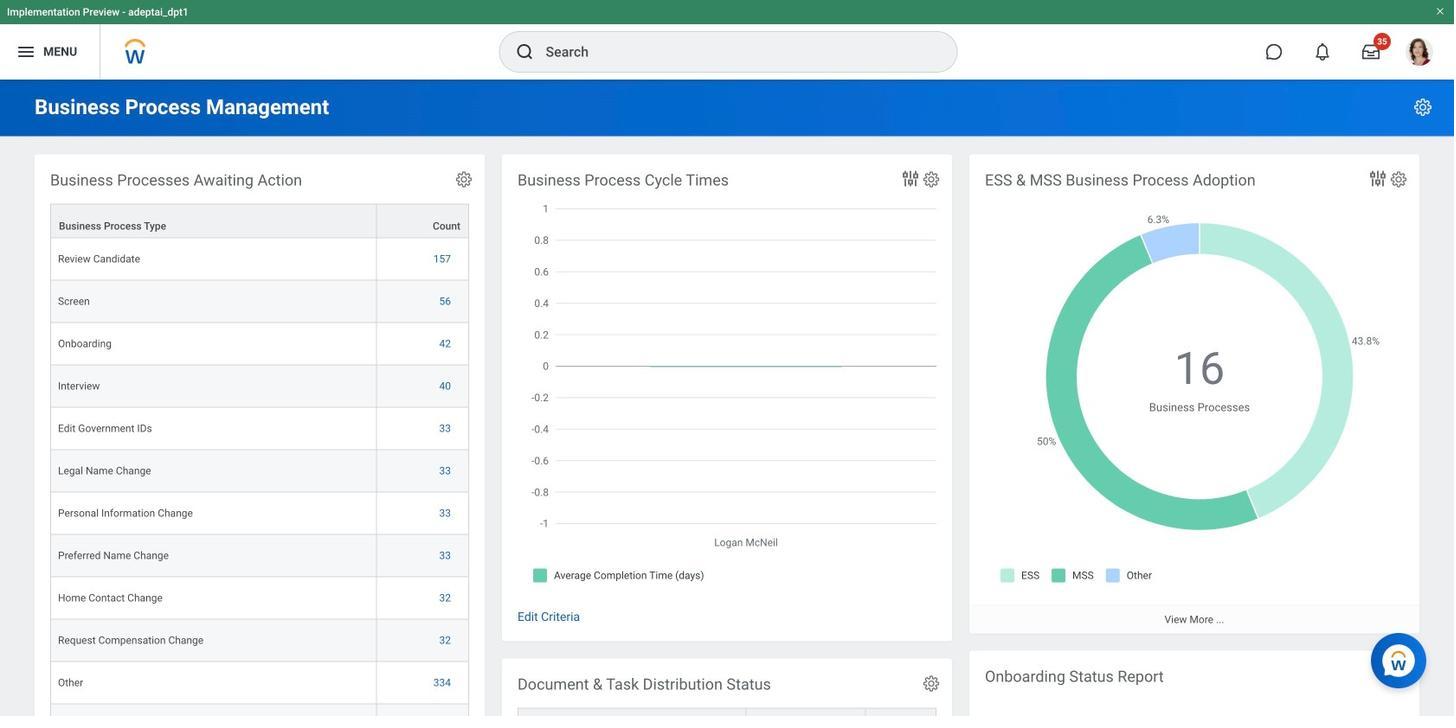 Task type: describe. For each thing, give the bounding box(es) containing it.
request compensation change element
[[58, 632, 204, 647]]

interview element
[[58, 377, 100, 393]]

configure document & task distribution status image
[[922, 675, 941, 694]]

configure and view chart data image
[[900, 168, 921, 189]]

configure business processes awaiting action image
[[454, 170, 474, 189]]

notifications large image
[[1314, 43, 1331, 61]]

close environment banner image
[[1435, 6, 1446, 16]]

Search Workday  search field
[[546, 33, 921, 71]]

business process cycle times element
[[502, 155, 952, 642]]

home contact change element
[[58, 589, 163, 605]]

profile logan mcneil image
[[1406, 38, 1433, 69]]

1 cell from the left
[[50, 705, 377, 717]]

justify image
[[16, 42, 36, 62]]

edit government ids element
[[58, 420, 152, 435]]

2 cell from the left
[[377, 705, 469, 717]]

inbox large image
[[1363, 43, 1380, 61]]

onboarding element
[[58, 335, 112, 350]]

legal name change element
[[58, 462, 151, 477]]

personal information change element
[[58, 504, 193, 520]]



Task type: vqa. For each thing, say whether or not it's contained in the screenshot.
Onboarding element on the top left of the page
yes



Task type: locate. For each thing, give the bounding box(es) containing it.
configure this page image
[[1413, 97, 1433, 118]]

row
[[50, 204, 469, 239], [50, 239, 469, 281], [50, 281, 469, 323], [50, 323, 469, 366], [50, 366, 469, 408], [50, 408, 469, 451], [50, 451, 469, 493], [50, 493, 469, 535], [50, 535, 469, 578], [50, 578, 469, 620], [50, 620, 469, 663], [50, 663, 469, 705], [50, 705, 469, 717], [518, 709, 937, 717]]

other element
[[58, 674, 83, 690]]

configure business process cycle times image
[[922, 170, 941, 189]]

review candidate element
[[58, 250, 140, 265]]

ess & mss business process adoption element
[[970, 155, 1420, 634]]

business processes awaiting action element
[[35, 155, 485, 717]]

row inside document & task distribution status element
[[518, 709, 937, 717]]

screen element
[[58, 292, 90, 308]]

banner
[[0, 0, 1454, 80]]

main content
[[0, 80, 1454, 717]]

search image
[[515, 42, 535, 62]]

document & task distribution status element
[[502, 659, 952, 717]]

preferred name change element
[[58, 547, 169, 562]]

cell
[[50, 705, 377, 717], [377, 705, 469, 717]]



